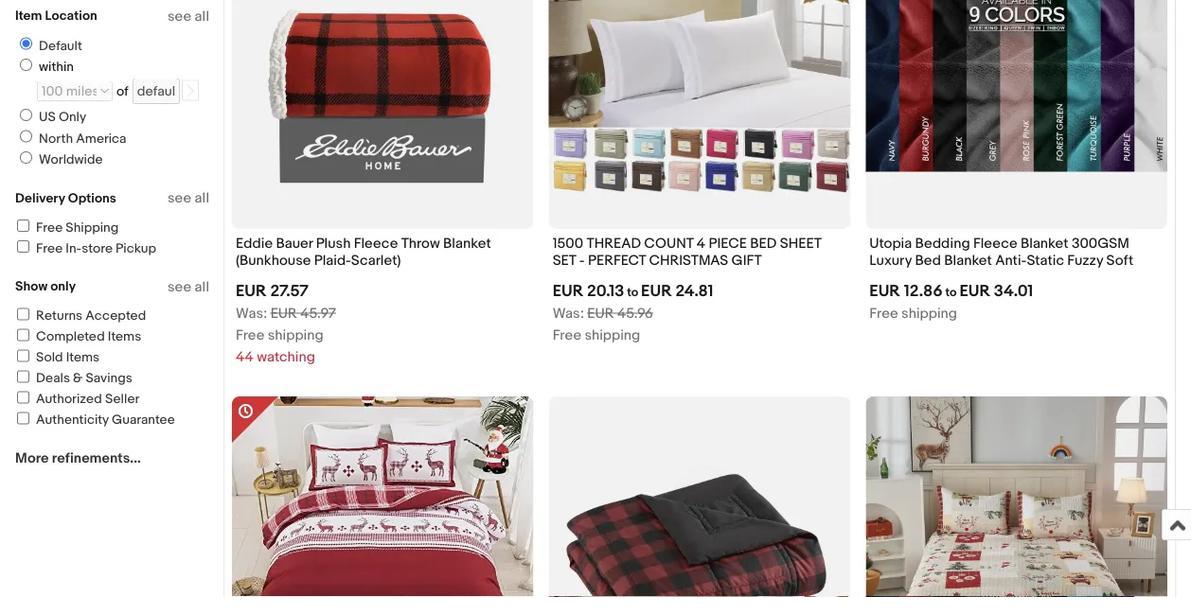 Task type: describe. For each thing, give the bounding box(es) containing it.
(bunkhouse
[[236, 252, 311, 269]]

worldwide link
[[12, 152, 107, 168]]

authorized
[[36, 392, 102, 408]]

free in-store pickup link
[[14, 241, 156, 257]]

see all for default
[[168, 8, 209, 25]]

shipping for 27.57
[[268, 327, 324, 344]]

blanket inside eddie bauer plush fleece throw blanket (bunkhouse plaid-scarlet)
[[443, 235, 491, 252]]

delivery
[[15, 190, 65, 207]]

see for returns accepted
[[168, 279, 192, 296]]

all for free shipping
[[195, 190, 209, 207]]

fuzzy
[[1068, 252, 1104, 269]]

utopia bedding fleece blanket 300gsm luxury bed blanket anti-static fuzzy soft link
[[870, 235, 1164, 274]]

utopia bedding fleece blanket 300gsm luxury bed blanket anti-static fuzzy soft
[[870, 235, 1134, 269]]

completed items link
[[14, 329, 141, 345]]

deals & savings
[[36, 371, 132, 387]]

only
[[59, 109, 86, 126]]

default link
[[12, 37, 86, 54]]

bedding
[[916, 235, 971, 252]]

free shipping
[[36, 220, 119, 236]]

eddie bauer plush fleece throw blanket (bunkhouse plaid-scarlet) image
[[232, 0, 534, 220]]

27.57
[[270, 281, 309, 301]]

free inside eur 27.57 was: eur 45.97 free shipping 44 watching
[[236, 327, 265, 344]]

see all button for returns accepted
[[168, 279, 209, 296]]

3 piece christmas quilt set rustic lodge cabin bedspread quilt set b022 image
[[866, 397, 1168, 598]]

returns accepted link
[[14, 308, 146, 324]]

1500
[[553, 235, 584, 252]]

free right the free shipping option
[[36, 220, 63, 236]]

sold items
[[36, 350, 100, 366]]

fleece inside eddie bauer plush fleece throw blanket (bunkhouse plaid-scarlet)
[[354, 235, 398, 252]]

deals & savings link
[[14, 371, 132, 387]]

24.81
[[676, 281, 714, 301]]

utopia
[[870, 235, 912, 252]]

default
[[39, 38, 82, 54]]

anti-
[[996, 252, 1027, 269]]

christmas duvet cover set reversible reindeer red plaid comforter cover queen image
[[232, 397, 534, 598]]

see all button for default
[[168, 8, 209, 25]]

authorized seller link
[[14, 392, 140, 408]]

pickup
[[116, 241, 156, 257]]

plush
[[316, 235, 351, 252]]

1500 thread count 4 piece bed sheet set - perfect christmas gift
[[553, 235, 822, 269]]

thread
[[587, 235, 641, 252]]

worldwide
[[39, 152, 103, 168]]

us only
[[39, 109, 86, 126]]

1500 thread count 4 piece bed sheet set - perfect christmas gift link
[[553, 235, 847, 274]]

luxury
[[870, 252, 912, 269]]

North America radio
[[20, 130, 32, 143]]

US Only radio
[[20, 109, 32, 121]]

to for 12.86
[[946, 285, 957, 300]]

accepted
[[86, 308, 146, 324]]

Worldwide radio
[[20, 152, 32, 164]]

eur 27.57 was: eur 45.97 free shipping 44 watching
[[236, 281, 336, 366]]

refinements...
[[52, 450, 141, 467]]

more refinements...
[[15, 450, 141, 467]]

bauer
[[276, 235, 313, 252]]

bed
[[751, 235, 777, 252]]

guarantee
[[112, 413, 175, 429]]

4
[[697, 235, 706, 252]]

items for completed items
[[108, 329, 141, 345]]

free in-store pickup
[[36, 241, 156, 257]]

Authenticity Guarantee checkbox
[[17, 413, 29, 425]]

north america
[[39, 131, 126, 147]]

300gsm
[[1072, 235, 1130, 252]]

45.97
[[301, 305, 336, 322]]

authorized seller
[[36, 392, 140, 408]]

Default radio
[[20, 37, 32, 50]]

eur left 34.01
[[960, 281, 991, 301]]

items for sold items
[[66, 350, 100, 366]]

Authorized Seller checkbox
[[17, 392, 29, 404]]

see all for free shipping
[[168, 190, 209, 207]]

gift
[[732, 252, 762, 269]]

2 horizontal spatial blanket
[[1021, 235, 1069, 252]]

all for default
[[195, 8, 209, 25]]

eddie bauer plush fleece throw blanket (bunkhouse plaid-scarlet)
[[236, 235, 491, 269]]

shipping for 12.86
[[902, 305, 958, 322]]

returns accepted
[[36, 308, 146, 324]]

Completed Items checkbox
[[17, 329, 29, 341]]

eddie bauer 50" x 70" throw (red-mountain plaid) image
[[549, 397, 851, 598]]

eddie bauer plush fleece throw blanket (bunkhouse plaid-scarlet) link
[[236, 235, 530, 274]]

only
[[50, 279, 76, 295]]



Task type: vqa. For each thing, say whether or not it's contained in the screenshot.
Owned in the Sponsored Custom Gaming Desktop PC Intel i7- 4770 3.40 16 GB SSD + 1TB Nvidia RTX 2060 6 GB Pre-owned $559.00 Free shipping 28 sold
no



Task type: locate. For each thing, give the bounding box(es) containing it.
0 vertical spatial see
[[168, 8, 192, 25]]

1 vertical spatial all
[[195, 190, 209, 207]]

1 was: from the left
[[236, 305, 267, 322]]

see for default
[[168, 8, 192, 25]]

to inside eur 20.13 to eur 24.81 was: eur 45.96 free shipping
[[627, 285, 639, 300]]

utopia bedding fleece blanket 300gsm luxury bed blanket anti-static fuzzy soft image
[[866, 0, 1168, 172]]

see all button for free shipping
[[168, 190, 209, 207]]

1 vertical spatial see
[[168, 190, 192, 207]]

2 horizontal spatial shipping
[[902, 305, 958, 322]]

within radio
[[20, 59, 32, 71]]

items up deals & savings
[[66, 350, 100, 366]]

45.96
[[618, 305, 653, 322]]

was: down set
[[553, 305, 584, 322]]

1 vertical spatial see all button
[[168, 190, 209, 207]]

0 horizontal spatial shipping
[[268, 327, 324, 344]]

see all
[[168, 8, 209, 25], [168, 190, 209, 207], [168, 279, 209, 296]]

north america link
[[12, 130, 130, 147]]

1 horizontal spatial was:
[[553, 305, 584, 322]]

Deals & Savings checkbox
[[17, 371, 29, 383]]

shipping down the 45.96
[[585, 327, 641, 344]]

go image
[[184, 85, 197, 98]]

authenticity guarantee
[[36, 413, 175, 429]]

more
[[15, 450, 49, 467]]

1 vertical spatial see all
[[168, 190, 209, 207]]

shipping inside eur 20.13 to eur 24.81 was: eur 45.96 free shipping
[[585, 327, 641, 344]]

1 vertical spatial items
[[66, 350, 100, 366]]

1 to from the left
[[627, 285, 639, 300]]

0 horizontal spatial was:
[[236, 305, 267, 322]]

0 horizontal spatial fleece
[[354, 235, 398, 252]]

eur down luxury
[[870, 281, 901, 301]]

-
[[580, 252, 585, 269]]

more refinements... button
[[15, 450, 141, 467]]

2 see all button from the top
[[168, 190, 209, 207]]

free down luxury
[[870, 305, 899, 322]]

shipping
[[902, 305, 958, 322], [268, 327, 324, 344], [585, 327, 641, 344]]

sold items link
[[14, 350, 100, 366]]

eur up the 45.96
[[641, 281, 672, 301]]

34.01
[[994, 281, 1034, 301]]

2 vertical spatial all
[[195, 279, 209, 296]]

fleece up anti-
[[974, 235, 1018, 252]]

free up 44
[[236, 327, 265, 344]]

2 all from the top
[[195, 190, 209, 207]]

3 see from the top
[[168, 279, 192, 296]]

12.86
[[904, 281, 943, 301]]

0 vertical spatial all
[[195, 8, 209, 25]]

1 see all button from the top
[[168, 8, 209, 25]]

eur
[[236, 281, 267, 301], [553, 281, 584, 301], [641, 281, 672, 301], [870, 281, 901, 301], [960, 281, 991, 301], [271, 305, 297, 322], [588, 305, 614, 322]]

&
[[73, 371, 83, 387]]

eur down (bunkhouse
[[236, 281, 267, 301]]

see
[[168, 8, 192, 25], [168, 190, 192, 207], [168, 279, 192, 296]]

authenticity
[[36, 413, 109, 429]]

soft
[[1107, 252, 1134, 269]]

0 vertical spatial items
[[108, 329, 141, 345]]

blanket up static
[[1021, 235, 1069, 252]]

eddie
[[236, 235, 273, 252]]

north
[[39, 131, 73, 147]]

location
[[45, 8, 97, 24]]

1 horizontal spatial items
[[108, 329, 141, 345]]

store
[[82, 241, 113, 257]]

0 vertical spatial see all
[[168, 8, 209, 25]]

eur down 20.13
[[588, 305, 614, 322]]

3 see all button from the top
[[168, 279, 209, 296]]

see for free shipping
[[168, 190, 192, 207]]

1 horizontal spatial blanket
[[945, 252, 993, 269]]

free down set
[[553, 327, 582, 344]]

within
[[39, 59, 74, 75]]

throw
[[401, 235, 440, 252]]

0 horizontal spatial items
[[66, 350, 100, 366]]

perfect
[[588, 252, 646, 269]]

fleece
[[354, 235, 398, 252], [974, 235, 1018, 252]]

count
[[645, 235, 694, 252]]

shipping down 12.86
[[902, 305, 958, 322]]

of
[[117, 83, 129, 99]]

to for 20.13
[[627, 285, 639, 300]]

free inside eur 12.86 to eur 34.01 free shipping
[[870, 305, 899, 322]]

in-
[[66, 241, 82, 257]]

eur 12.86 to eur 34.01 free shipping
[[870, 281, 1034, 322]]

scarlet)
[[351, 252, 401, 269]]

1 fleece from the left
[[354, 235, 398, 252]]

was: inside eur 20.13 to eur 24.81 was: eur 45.96 free shipping
[[553, 305, 584, 322]]

shipping inside eur 12.86 to eur 34.01 free shipping
[[902, 305, 958, 322]]

shipping
[[66, 220, 119, 236]]

eur down set
[[553, 281, 584, 301]]

1 all from the top
[[195, 8, 209, 25]]

seller
[[105, 392, 140, 408]]

1500 thread count 4 piece bed sheet set - perfect christmas gift image
[[549, 0, 851, 196]]

20.13
[[587, 281, 625, 301]]

christmas
[[649, 252, 729, 269]]

fleece up "scarlet)"
[[354, 235, 398, 252]]

free left the in-
[[36, 241, 63, 257]]

2 to from the left
[[946, 285, 957, 300]]

static
[[1027, 252, 1065, 269]]

0 horizontal spatial to
[[627, 285, 639, 300]]

bed
[[915, 252, 942, 269]]

sold
[[36, 350, 63, 366]]

piece
[[709, 235, 747, 252]]

1 horizontal spatial fleece
[[974, 235, 1018, 252]]

3 see all from the top
[[168, 279, 209, 296]]

blanket down the bedding
[[945, 252, 993, 269]]

was: up 44
[[236, 305, 267, 322]]

0 horizontal spatial blanket
[[443, 235, 491, 252]]

1 see from the top
[[168, 8, 192, 25]]

plaid-
[[314, 252, 351, 269]]

free inside eur 20.13 to eur 24.81 was: eur 45.96 free shipping
[[553, 327, 582, 344]]

completed
[[36, 329, 105, 345]]

2 fleece from the left
[[974, 235, 1018, 252]]

set
[[553, 252, 576, 269]]

1 horizontal spatial shipping
[[585, 327, 641, 344]]

show
[[15, 279, 47, 295]]

savings
[[86, 371, 132, 387]]

eur 20.13 to eur 24.81 was: eur 45.96 free shipping
[[553, 281, 714, 344]]

sheet
[[780, 235, 822, 252]]

watching
[[257, 349, 315, 366]]

fleece inside utopia bedding fleece blanket 300gsm luxury bed blanket anti-static fuzzy soft
[[974, 235, 1018, 252]]

Free In-store Pickup checkbox
[[17, 241, 29, 253]]

see all button
[[168, 8, 209, 25], [168, 190, 209, 207], [168, 279, 209, 296]]

2 was: from the left
[[553, 305, 584, 322]]

44
[[236, 349, 254, 366]]

2 see from the top
[[168, 190, 192, 207]]

deals
[[36, 371, 70, 387]]

to inside eur 12.86 to eur 34.01 free shipping
[[946, 285, 957, 300]]

completed items
[[36, 329, 141, 345]]

3 all from the top
[[195, 279, 209, 296]]

free
[[36, 220, 63, 236], [36, 241, 63, 257], [870, 305, 899, 322], [236, 327, 265, 344], [553, 327, 582, 344]]

all for returns accepted
[[195, 279, 209, 296]]

shipping up watching
[[268, 327, 324, 344]]

delivery options
[[15, 190, 116, 207]]

item
[[15, 8, 42, 24]]

eur down 27.57
[[271, 305, 297, 322]]

free shipping link
[[14, 220, 119, 236]]

Free Shipping checkbox
[[17, 220, 29, 232]]

2 vertical spatial see all
[[168, 279, 209, 296]]

to
[[627, 285, 639, 300], [946, 285, 957, 300]]

1 see all from the top
[[168, 8, 209, 25]]

Returns Accepted checkbox
[[17, 308, 29, 321]]

shipping inside eur 27.57 was: eur 45.97 free shipping 44 watching
[[268, 327, 324, 344]]

us
[[39, 109, 56, 126]]

1 horizontal spatial to
[[946, 285, 957, 300]]

items down accepted at the left of page
[[108, 329, 141, 345]]

to right 12.86
[[946, 285, 957, 300]]

options
[[68, 190, 116, 207]]

authenticity guarantee link
[[14, 413, 175, 429]]

was: inside eur 27.57 was: eur 45.97 free shipping 44 watching
[[236, 305, 267, 322]]

show only
[[15, 279, 76, 295]]

default text field
[[132, 78, 180, 104]]

all
[[195, 8, 209, 25], [195, 190, 209, 207], [195, 279, 209, 296]]

returns
[[36, 308, 83, 324]]

Sold Items checkbox
[[17, 350, 29, 362]]

america
[[76, 131, 126, 147]]

to up the 45.96
[[627, 285, 639, 300]]

blanket right throw
[[443, 235, 491, 252]]

items
[[108, 329, 141, 345], [66, 350, 100, 366]]

2 see all from the top
[[168, 190, 209, 207]]

2 vertical spatial see all button
[[168, 279, 209, 296]]

0 vertical spatial see all button
[[168, 8, 209, 25]]

see all for returns accepted
[[168, 279, 209, 296]]

2 vertical spatial see
[[168, 279, 192, 296]]



